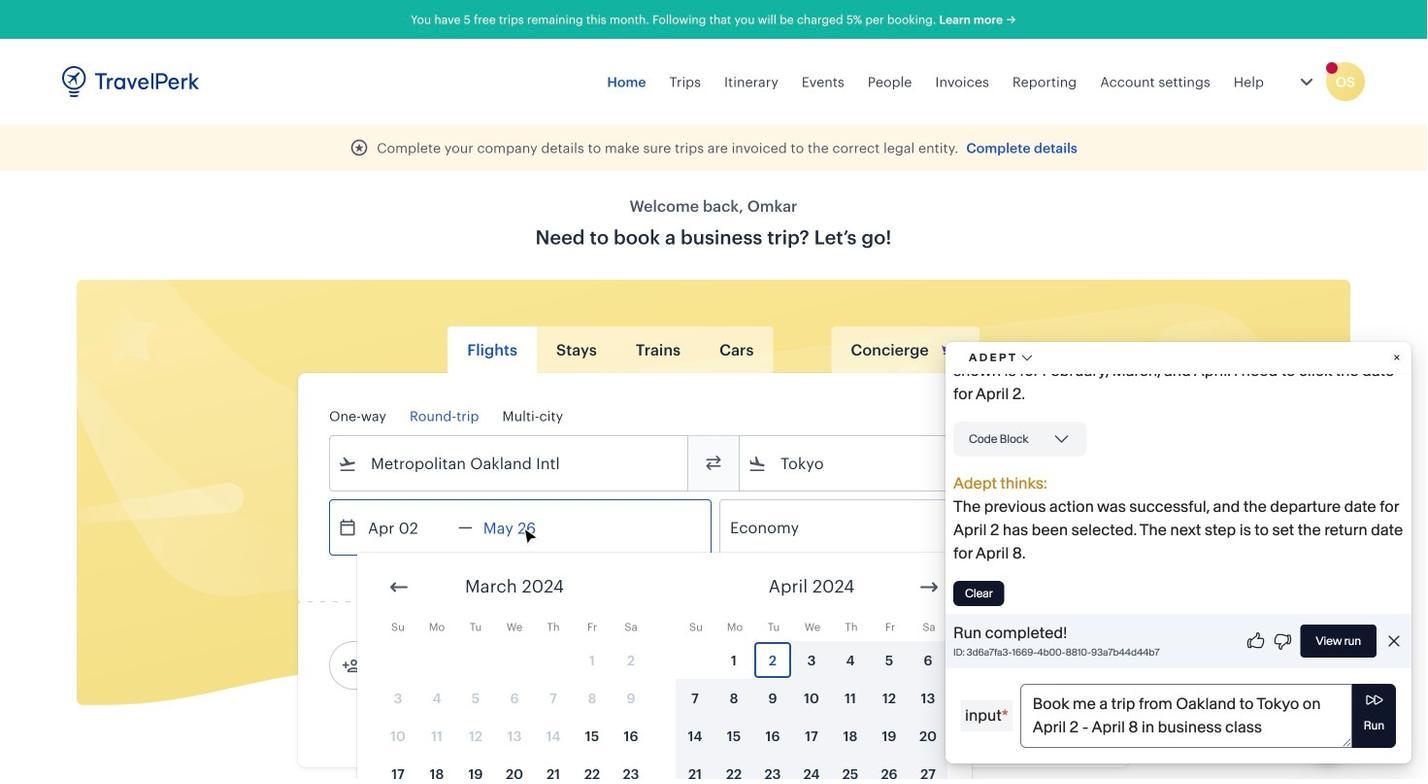 Task type: vqa. For each thing, say whether or not it's contained in the screenshot.
CALENDAR application
yes



Task type: locate. For each thing, give the bounding box(es) containing it.
move backward to switch to the previous month. image
[[388, 576, 411, 599]]

move forward to switch to the next month. image
[[918, 576, 941, 599]]

Return text field
[[473, 500, 574, 555]]

From search field
[[357, 448, 662, 479]]



Task type: describe. For each thing, give the bounding box(es) containing it.
calendar application
[[357, 553, 1428, 779]]

Depart text field
[[357, 500, 458, 555]]

To search field
[[767, 448, 1072, 479]]



